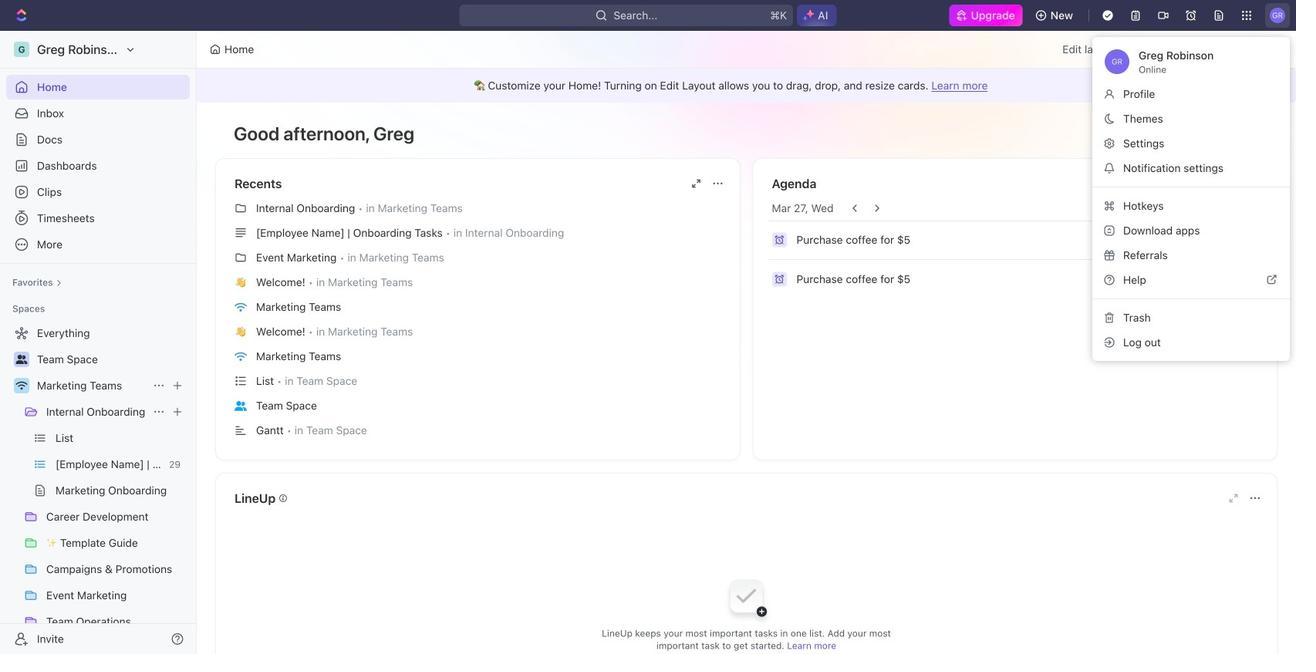 Task type: describe. For each thing, give the bounding box(es) containing it.
1 horizontal spatial wifi image
[[235, 352, 247, 362]]

user group image
[[235, 401, 247, 411]]



Task type: locate. For each thing, give the bounding box(es) containing it.
1 vertical spatial wifi image
[[16, 381, 27, 390]]

0 horizontal spatial wifi image
[[16, 381, 27, 390]]

tree inside sidebar navigation
[[6, 321, 190, 654]]

0 vertical spatial wifi image
[[235, 352, 247, 362]]

sidebar navigation
[[0, 31, 197, 654]]

wifi image inside sidebar navigation
[[16, 381, 27, 390]]

wifi image
[[235, 352, 247, 362], [16, 381, 27, 390]]

wifi image
[[235, 302, 247, 312]]

tree
[[6, 321, 190, 654]]



Task type: vqa. For each thing, say whether or not it's contained in the screenshot.
'wifi' image inside Sidebar navigation
yes



